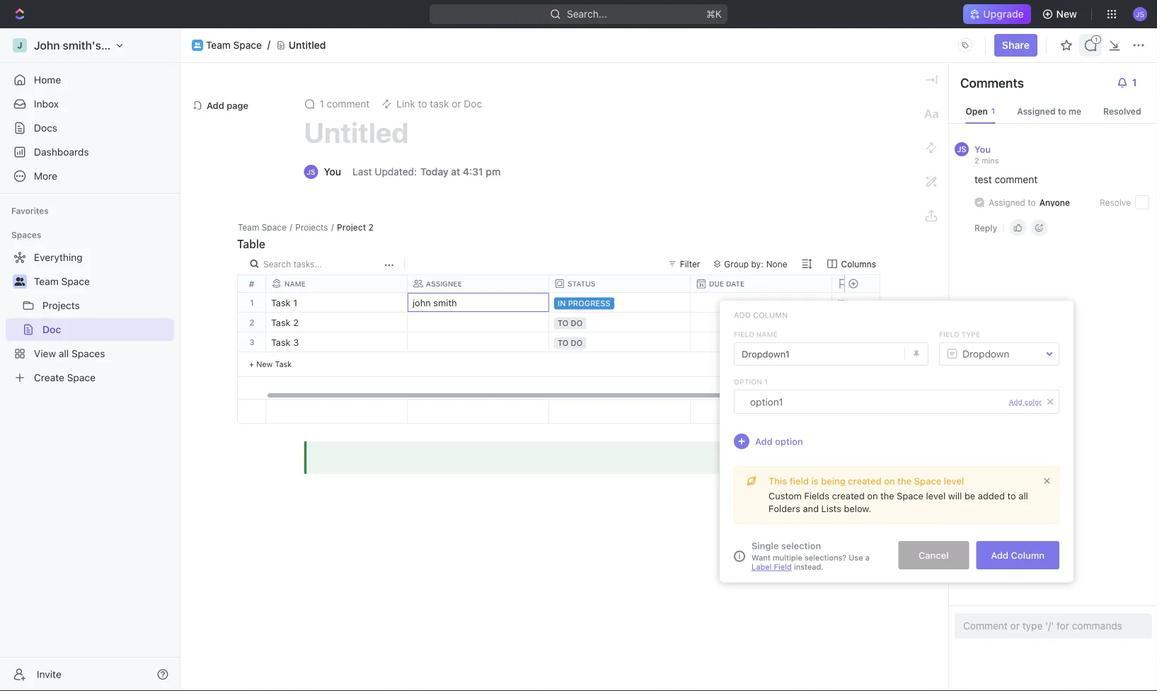 Task type: describe. For each thing, give the bounding box(es) containing it.
2 for 1 2 3
[[250, 318, 254, 327]]

add left option
[[755, 436, 773, 447]]

to do for task 3
[[558, 339, 583, 348]]

search tasks...
[[263, 259, 322, 269]]

assigned to anyone
[[989, 198, 1070, 207]]

row group containing 1 2 3
[[238, 293, 266, 377]]

john smith's workspace, , element
[[13, 38, 27, 52]]

1 inside open 1
[[992, 107, 996, 116]]

field
[[790, 476, 809, 487]]

1 horizontal spatial js
[[958, 145, 967, 154]]

all inside "link"
[[59, 348, 69, 360]]

added
[[978, 491, 1005, 502]]

new for new task
[[256, 360, 273, 369]]

press space to select this row. row containing 3
[[238, 333, 266, 353]]

space inside team space / projects / project 2 table
[[262, 222, 287, 232]]

task 2
[[271, 318, 299, 328]]

me
[[1069, 106, 1082, 116]]

1 inside 1 2 3
[[250, 298, 254, 307]]

new for new
[[1057, 8, 1078, 20]]

single selection want multiple selections? use a label field instead.
[[752, 541, 870, 572]]

add up field name
[[734, 311, 751, 320]]

to inside dropdown button
[[418, 98, 427, 110]]

Option name... text field
[[750, 391, 1002, 413]]

dashboards
[[34, 146, 89, 158]]

smith
[[434, 298, 457, 308]]

task for task 2
[[271, 318, 291, 328]]

custom
[[769, 491, 802, 502]]

be
[[965, 491, 976, 502]]

date
[[726, 280, 745, 288]]

press space to select this row. row containing 1
[[238, 293, 266, 313]]

1 horizontal spatial 3
[[293, 337, 299, 348]]

resolve
[[1100, 198, 1131, 207]]

test
[[975, 174, 992, 185]]

status
[[568, 280, 596, 288]]

resolved
[[1104, 106, 1142, 116]]

set priority element for task 1
[[830, 294, 852, 315]]

open
[[966, 106, 988, 116]]

create space
[[34, 372, 96, 384]]

task for task 1
[[271, 298, 291, 308]]

0 horizontal spatial on
[[868, 491, 878, 502]]

i
[[739, 552, 741, 562]]

type
[[962, 331, 981, 339]]

name column header
[[266, 275, 411, 292]]

add column button
[[977, 542, 1060, 570]]

do for 3
[[571, 339, 583, 348]]

option 1
[[734, 378, 768, 386]]

2 for task 2
[[293, 318, 299, 328]]

Search tasks... text field
[[263, 254, 381, 274]]

john
[[34, 39, 60, 52]]

0 horizontal spatial spaces
[[11, 230, 41, 240]]

field inside single selection want multiple selections? use a label field instead.
[[774, 563, 792, 572]]

filter button
[[663, 256, 706, 273]]

doc inside dropdown button
[[464, 98, 482, 110]]

add left color
[[1009, 398, 1023, 406]]

field for field type
[[939, 331, 960, 339]]

new task
[[256, 360, 292, 369]]

press space to select this row. row containing task 3
[[266, 333, 974, 355]]

field for field name
[[734, 331, 755, 339]]

search...
[[567, 8, 607, 20]]

home link
[[6, 69, 174, 91]]

today
[[421, 166, 449, 178]]

sidebar navigation
[[0, 28, 183, 692]]

assigned for assigned to me
[[1018, 106, 1056, 116]]

cell for task 1
[[691, 293, 833, 312]]

add column inside button
[[991, 550, 1045, 561]]

set priority element for task 3
[[830, 333, 852, 355]]

0 vertical spatial add column
[[734, 311, 788, 320]]

columns button
[[817, 256, 881, 273]]

you for you 2 mins
[[975, 144, 991, 154]]

spaces inside "link"
[[72, 348, 105, 360]]

more button
[[6, 165, 174, 188]]

press space to select this row. row containing 2
[[238, 313, 266, 333]]

0 horizontal spatial 3
[[250, 338, 255, 347]]

set priority image for 1
[[830, 294, 852, 315]]

1 / from the left
[[290, 222, 292, 232]]

task for task 3
[[271, 337, 291, 348]]

due date column header
[[691, 275, 835, 293]]

projects inside team space / projects / project 2 table
[[295, 222, 328, 232]]

0 vertical spatial level
[[944, 476, 964, 487]]

comments
[[961, 75, 1024, 90]]

option
[[775, 436, 803, 447]]

columns
[[841, 259, 876, 269]]

doc inside tree
[[42, 324, 61, 336]]

j
[[17, 40, 22, 50]]

folders
[[769, 504, 801, 514]]

view
[[34, 348, 56, 360]]

0 vertical spatial the
[[898, 476, 912, 487]]

test comment
[[975, 174, 1038, 185]]

row group down enter name... text box
[[845, 400, 880, 423]]

assignee column header
[[408, 275, 552, 292]]

all inside this field is being created on the space level custom fields created on the space level will be added to all folders and lists below.
[[1019, 491, 1029, 502]]

page
[[227, 100, 249, 111]]

to inside this field is being created on the space level custom fields created on the space level will be added to all folders and lists below.
[[1008, 491, 1016, 502]]

name
[[757, 331, 778, 339]]

workspace
[[104, 39, 163, 52]]

to do for task 2
[[558, 319, 583, 328]]

#
[[249, 279, 254, 289]]

anyone
[[1040, 198, 1070, 207]]

create space link
[[6, 367, 171, 389]]

single
[[752, 541, 779, 552]]

task 1
[[271, 298, 297, 308]]

to do cell for task 2
[[549, 313, 691, 332]]

cell for task 3
[[691, 333, 833, 352]]

js button
[[1129, 3, 1152, 25]]

being
[[821, 476, 846, 487]]

cancel
[[919, 550, 949, 561]]

team space for the topmost user group image
[[206, 39, 262, 51]]

due date
[[709, 280, 745, 288]]

anyone button
[[1036, 198, 1070, 207]]

js inside "dropdown button"
[[1136, 10, 1145, 18]]

user group image inside sidebar navigation
[[15, 278, 25, 286]]

1 comment
[[320, 98, 370, 110]]

use
[[849, 554, 863, 563]]

group by: none
[[724, 259, 788, 269]]

doc link
[[42, 319, 171, 341]]

projects inside projects 'link'
[[42, 300, 80, 312]]

field type
[[939, 331, 981, 339]]

4:31
[[463, 166, 483, 178]]

open 1
[[966, 106, 996, 116]]

updated:
[[375, 166, 417, 178]]

0 vertical spatial untitled
[[289, 39, 326, 51]]

everything
[[34, 252, 83, 263]]

assignee
[[426, 280, 462, 288]]

and
[[803, 504, 819, 514]]

assigned for assigned to anyone
[[989, 198, 1026, 207]]

assignee button
[[408, 279, 549, 289]]

1 2 3
[[250, 298, 255, 347]]

option
[[734, 378, 762, 386]]



Task type: locate. For each thing, give the bounding box(es) containing it.
dropdown
[[963, 348, 1010, 360]]

is
[[812, 476, 819, 487]]

0 vertical spatial user group image
[[194, 42, 201, 48]]

1 horizontal spatial on
[[884, 476, 895, 487]]

0 vertical spatial comment
[[327, 98, 370, 110]]

0 horizontal spatial you
[[324, 166, 341, 178]]

set priority element up option name... text box
[[830, 333, 852, 355]]

⌘k
[[707, 8, 722, 20]]

team space for user group image in the sidebar navigation
[[34, 276, 90, 287]]

last
[[353, 166, 372, 178]]

0 vertical spatial to do
[[558, 319, 583, 328]]

cell
[[691, 293, 833, 312], [408, 313, 549, 332], [691, 313, 833, 332], [408, 333, 549, 352], [691, 333, 833, 352]]

task down task 3
[[275, 360, 292, 369]]

upgrade link
[[964, 4, 1031, 24]]

projects link
[[42, 295, 171, 317]]

team space link
[[206, 39, 262, 51], [34, 270, 171, 293]]

link to task or doc
[[397, 98, 482, 110]]

1 horizontal spatial team
[[206, 39, 231, 51]]

more
[[34, 170, 57, 182]]

0 horizontal spatial user group image
[[15, 278, 25, 286]]

0 vertical spatial on
[[884, 476, 895, 487]]

assigned
[[1018, 106, 1056, 116], [989, 198, 1026, 207]]

1 vertical spatial comment
[[995, 174, 1038, 185]]

1 horizontal spatial you
[[975, 144, 991, 154]]

task 3
[[271, 337, 299, 348]]

0 vertical spatial do
[[571, 319, 583, 328]]

press space to select this row. row
[[238, 293, 266, 313], [266, 293, 974, 315], [845, 293, 880, 313], [238, 313, 266, 333], [266, 313, 974, 335], [238, 333, 266, 353], [266, 333, 974, 355], [266, 400, 974, 424]]

0 horizontal spatial team space
[[34, 276, 90, 287]]

by:
[[751, 259, 764, 269]]

dropdown menu image
[[691, 400, 832, 423]]

1 horizontal spatial team space
[[206, 39, 262, 51]]

doc up the view
[[42, 324, 61, 336]]

tree inside sidebar navigation
[[6, 246, 174, 389]]

add color
[[1009, 398, 1042, 406]]

docs
[[34, 122, 57, 134]]

2 left mins on the right top of the page
[[975, 156, 980, 165]]

js up "1" dropdown button
[[1136, 10, 1145, 18]]

0 vertical spatial team space link
[[206, 39, 262, 51]]

2 right project
[[369, 222, 374, 232]]

multiple
[[773, 554, 803, 563]]

you up mins on the right top of the page
[[975, 144, 991, 154]]

0 vertical spatial doc
[[464, 98, 482, 110]]

0 vertical spatial set priority element
[[830, 294, 852, 315]]

task down task 2
[[271, 337, 291, 348]]

a
[[866, 554, 870, 563]]

none
[[767, 259, 788, 269]]

1 to do from the top
[[558, 319, 583, 328]]

1 horizontal spatial column
[[1011, 550, 1045, 561]]

on right being
[[884, 476, 895, 487]]

0 horizontal spatial all
[[59, 348, 69, 360]]

john smith cell
[[408, 293, 549, 312]]

home
[[34, 74, 61, 86]]

created
[[848, 476, 882, 487], [832, 491, 865, 502]]

view all spaces
[[34, 348, 105, 360]]

label
[[752, 563, 772, 572]]

share
[[1002, 39, 1030, 51]]

cancel button
[[899, 542, 969, 570]]

1 inside dropdown button
[[1133, 77, 1137, 88]]

in progress
[[558, 299, 611, 308]]

row inside grid
[[266, 275, 974, 293]]

1 vertical spatial team space link
[[34, 270, 171, 293]]

1 vertical spatial all
[[1019, 491, 1029, 502]]

1 do from the top
[[571, 319, 583, 328]]

2 inside 'you 2 mins'
[[975, 156, 980, 165]]

fields
[[805, 491, 830, 502]]

due
[[709, 280, 724, 288]]

comment for test comment
[[995, 174, 1038, 185]]

0 horizontal spatial js
[[307, 168, 315, 176]]

0 horizontal spatial projects
[[42, 300, 80, 312]]

doc
[[464, 98, 482, 110], [42, 324, 61, 336]]

due date button
[[691, 279, 833, 289]]

2 set priority element from the top
[[830, 333, 852, 355]]

team space link up projects 'link'
[[34, 270, 171, 293]]

task
[[430, 98, 449, 110]]

team space link for user group image in the sidebar navigation
[[34, 270, 171, 293]]

2 vertical spatial team
[[34, 276, 59, 287]]

create
[[34, 372, 64, 384]]

1 vertical spatial do
[[571, 339, 583, 348]]

tree
[[6, 246, 174, 389]]

1 horizontal spatial user group image
[[194, 42, 201, 48]]

team for user group image in the sidebar navigation
[[34, 276, 59, 287]]

new
[[1057, 8, 1078, 20], [256, 360, 273, 369]]

comment for 1 comment
[[327, 98, 370, 110]]

1 vertical spatial team
[[238, 222, 259, 232]]

1 vertical spatial add column
[[991, 550, 1045, 561]]

/ up the search tasks...
[[290, 222, 292, 232]]

below.
[[844, 504, 872, 514]]

1 to do cell from the top
[[549, 313, 691, 332]]

0 horizontal spatial team space link
[[34, 270, 171, 293]]

2
[[975, 156, 980, 165], [369, 222, 374, 232], [293, 318, 299, 328], [250, 318, 254, 327]]

0 vertical spatial you
[[975, 144, 991, 154]]

1 vertical spatial team space
[[34, 276, 90, 287]]

you 2 mins
[[975, 144, 999, 165]]

column inside button
[[1011, 550, 1045, 561]]

field left type
[[939, 331, 960, 339]]

1 vertical spatial new
[[256, 360, 273, 369]]

doc right or
[[464, 98, 482, 110]]

1 vertical spatial you
[[324, 166, 341, 178]]

1 set priority element from the top
[[830, 294, 852, 315]]

all right added
[[1019, 491, 1029, 502]]

1 vertical spatial untitled
[[304, 116, 409, 149]]

project
[[337, 222, 366, 232]]

2 to do cell from the top
[[549, 333, 691, 352]]

1 vertical spatial on
[[868, 491, 878, 502]]

2 up task 3
[[293, 318, 299, 328]]

tasks...
[[294, 259, 322, 269]]

team for the topmost user group image
[[206, 39, 231, 51]]

0 vertical spatial set priority image
[[830, 294, 852, 315]]

invite
[[37, 669, 61, 681]]

1 vertical spatial doc
[[42, 324, 61, 336]]

0 horizontal spatial /
[[290, 222, 292, 232]]

all right the view
[[59, 348, 69, 360]]

1 horizontal spatial field
[[774, 563, 792, 572]]

team space link for the topmost user group image
[[206, 39, 262, 51]]

1 horizontal spatial all
[[1019, 491, 1029, 502]]

press space to select this row. row containing task 1
[[266, 293, 974, 315]]

task down task 1
[[271, 318, 291, 328]]

search
[[263, 259, 291, 269]]

new button
[[1037, 3, 1086, 25]]

1 vertical spatial assigned
[[989, 198, 1026, 207]]

0 vertical spatial assigned
[[1018, 106, 1056, 116]]

0 vertical spatial created
[[848, 476, 882, 487]]

everything link
[[6, 246, 171, 269]]

0 vertical spatial js
[[1136, 10, 1145, 18]]

last updated: today at 4:31 pm
[[353, 166, 501, 178]]

0 horizontal spatial column
[[753, 311, 788, 320]]

1 vertical spatial js
[[958, 145, 967, 154]]

reply
[[975, 223, 998, 233]]

0 horizontal spatial new
[[256, 360, 273, 369]]

Enter name... text field
[[734, 343, 929, 366]]

2 do from the top
[[571, 339, 583, 348]]

1 horizontal spatial spaces
[[72, 348, 105, 360]]

team inside sidebar navigation
[[34, 276, 59, 287]]

row group
[[238, 293, 266, 377], [266, 293, 974, 399], [845, 400, 880, 423]]

spaces up create space link
[[72, 348, 105, 360]]

1 horizontal spatial comment
[[995, 174, 1038, 185]]

2 for you 2 mins
[[975, 156, 980, 165]]

1 vertical spatial projects
[[42, 300, 80, 312]]

0 horizontal spatial add column
[[734, 311, 788, 320]]

team
[[206, 39, 231, 51], [238, 222, 259, 232], [34, 276, 59, 287]]

assigned to me
[[1018, 106, 1082, 116]]

3 left task 3
[[250, 338, 255, 347]]

3 down task 2
[[293, 337, 299, 348]]

upgrade
[[984, 8, 1024, 20]]

add color button
[[1009, 398, 1042, 406]]

dropdown button
[[940, 342, 1059, 366]]

1 set priority image from the top
[[830, 294, 852, 315]]

row
[[266, 275, 974, 293]]

0 vertical spatial spaces
[[11, 230, 41, 240]]

projects up tasks...
[[295, 222, 328, 232]]

user group image
[[194, 42, 201, 48], [15, 278, 25, 286]]

0 vertical spatial team
[[206, 39, 231, 51]]

new right the upgrade
[[1057, 8, 1078, 20]]

level
[[944, 476, 964, 487], [926, 491, 946, 502]]

1 horizontal spatial team space link
[[206, 39, 262, 51]]

0 vertical spatial all
[[59, 348, 69, 360]]

set priority element
[[830, 294, 852, 315], [830, 333, 852, 355]]

1 horizontal spatial add column
[[991, 550, 1045, 561]]

favorites button
[[6, 202, 54, 219]]

2 inside team space / projects / project 2 table
[[369, 222, 374, 232]]

2 set priority image from the top
[[830, 333, 852, 355]]

you inside 'you 2 mins'
[[975, 144, 991, 154]]

0 vertical spatial new
[[1057, 8, 1078, 20]]

0 horizontal spatial field
[[734, 331, 755, 339]]

1 vertical spatial level
[[926, 491, 946, 502]]

1 vertical spatial created
[[832, 491, 865, 502]]

comment left link
[[327, 98, 370, 110]]

1 vertical spatial set priority element
[[830, 333, 852, 355]]

add column down added
[[991, 550, 1045, 561]]

selections?
[[805, 554, 847, 563]]

dashboards link
[[6, 141, 174, 164]]

grid
[[238, 275, 974, 424]]

will
[[949, 491, 962, 502]]

2 horizontal spatial field
[[939, 331, 960, 339]]

assigned left the me
[[1018, 106, 1056, 116]]

field left name
[[734, 331, 755, 339]]

want
[[752, 554, 771, 563]]

add
[[207, 100, 224, 111], [734, 311, 751, 320], [1009, 398, 1023, 406], [755, 436, 773, 447], [991, 550, 1009, 561]]

tree containing everything
[[6, 246, 174, 389]]

team space link up page
[[206, 39, 262, 51]]

task up task 2
[[271, 298, 291, 308]]

untitled up 1 comment
[[289, 39, 326, 51]]

team up table
[[238, 222, 259, 232]]

row group containing task 1
[[266, 293, 974, 399]]

view all spaces link
[[6, 343, 171, 365]]

add column up field name
[[734, 311, 788, 320]]

comment
[[327, 98, 370, 110], [995, 174, 1038, 185]]

1 vertical spatial spaces
[[72, 348, 105, 360]]

to
[[418, 98, 427, 110], [1058, 106, 1067, 116], [1028, 198, 1036, 207], [558, 319, 569, 328], [558, 339, 569, 348], [1008, 491, 1016, 502]]

press space to select this row. row containing task 2
[[266, 313, 974, 335]]

0 vertical spatial team space
[[206, 39, 262, 51]]

1 vertical spatial the
[[881, 491, 895, 502]]

js left 'you 2 mins'
[[958, 145, 967, 154]]

team space up page
[[206, 39, 262, 51]]

1 vertical spatial user group image
[[15, 278, 25, 286]]

dropdown menu image
[[954, 34, 977, 57]]

lists
[[822, 504, 842, 514]]

john
[[413, 298, 431, 308]]

favorites
[[11, 206, 49, 216]]

level up will
[[944, 476, 964, 487]]

spaces
[[11, 230, 41, 240], [72, 348, 105, 360]]

you
[[975, 144, 991, 154], [324, 166, 341, 178]]

add left page
[[207, 100, 224, 111]]

1 horizontal spatial new
[[1057, 8, 1078, 20]]

grid containing task 1
[[238, 275, 974, 424]]

you for you
[[324, 166, 341, 178]]

do for 2
[[571, 319, 583, 328]]

team space inside sidebar navigation
[[34, 276, 90, 287]]

1 vertical spatial to do cell
[[549, 333, 691, 352]]

projects down everything
[[42, 300, 80, 312]]

1 horizontal spatial the
[[898, 476, 912, 487]]

mins
[[982, 156, 999, 165]]

row group left task 3
[[238, 293, 266, 377]]

0 horizontal spatial the
[[881, 491, 895, 502]]

in progress cell
[[549, 293, 691, 312]]

team up add page
[[206, 39, 231, 51]]

1 vertical spatial set priority image
[[830, 333, 852, 355]]

field
[[734, 331, 755, 339], [939, 331, 960, 339], [774, 563, 792, 572]]

name
[[285, 280, 306, 288]]

link
[[397, 98, 415, 110]]

1 horizontal spatial doc
[[464, 98, 482, 110]]

add column
[[734, 311, 788, 320], [991, 550, 1045, 561]]

set priority element down columns dropdown button
[[830, 294, 852, 315]]

2 left task 2
[[250, 318, 254, 327]]

2 to do from the top
[[558, 339, 583, 348]]

set priority image up option name... text box
[[830, 333, 852, 355]]

row containing name
[[266, 275, 974, 293]]

column
[[753, 311, 788, 320], [1011, 550, 1045, 561]]

this field is being created on the space level custom fields created on the space level will be added to all folders and lists below.
[[769, 476, 1029, 514]]

set priority image for 3
[[830, 333, 852, 355]]

name button
[[266, 279, 408, 289]]

to do cell
[[549, 313, 691, 332], [549, 333, 691, 352]]

0 vertical spatial column
[[753, 311, 788, 320]]

1 horizontal spatial projects
[[295, 222, 328, 232]]

add down added
[[991, 550, 1009, 561]]

1 horizontal spatial /
[[331, 222, 334, 232]]

team space down everything
[[34, 276, 90, 287]]

1 vertical spatial to do
[[558, 339, 583, 348]]

you left the "last"
[[324, 166, 341, 178]]

2 horizontal spatial team
[[238, 222, 259, 232]]

2 inside 1 2 3
[[250, 318, 254, 327]]

row group down status dropdown button
[[266, 293, 974, 399]]

comment up the assigned to anyone
[[995, 174, 1038, 185]]

to do cell for task 3
[[549, 333, 691, 352]]

2 / from the left
[[331, 222, 334, 232]]

add inside button
[[991, 550, 1009, 561]]

spaces down favorites button
[[11, 230, 41, 240]]

status column header
[[549, 275, 694, 292]]

team down everything
[[34, 276, 59, 287]]

2 vertical spatial js
[[307, 168, 315, 176]]

field down the multiple
[[774, 563, 792, 572]]

john smith's workspace
[[34, 39, 163, 52]]

/ left project
[[331, 222, 334, 232]]

space
[[233, 39, 262, 51], [262, 222, 287, 232], [61, 276, 90, 287], [67, 372, 96, 384], [914, 476, 942, 487], [897, 491, 924, 502]]

cell for task 2
[[691, 313, 833, 332]]

js left the "last"
[[307, 168, 315, 176]]

on up below.
[[868, 491, 878, 502]]

new down task 3
[[256, 360, 273, 369]]

level left will
[[926, 491, 946, 502]]

link to task or doc button
[[375, 94, 488, 114]]

0 vertical spatial projects
[[295, 222, 328, 232]]

0 horizontal spatial comment
[[327, 98, 370, 110]]

0 horizontal spatial doc
[[42, 324, 61, 336]]

filter
[[680, 259, 700, 269]]

0 horizontal spatial team
[[34, 276, 59, 287]]

progress
[[568, 299, 611, 308]]

team inside team space / projects / project 2 table
[[238, 222, 259, 232]]

untitled down 1 comment
[[304, 116, 409, 149]]

assigned down the test comment
[[989, 198, 1026, 207]]

new inside button
[[1057, 8, 1078, 20]]

2 horizontal spatial js
[[1136, 10, 1145, 18]]

the
[[898, 476, 912, 487], [881, 491, 895, 502]]

set priority image
[[830, 294, 852, 315], [830, 333, 852, 355]]

0 vertical spatial to do cell
[[549, 313, 691, 332]]

1 vertical spatial column
[[1011, 550, 1045, 561]]

field name
[[734, 331, 778, 339]]

set priority image down columns dropdown button
[[830, 294, 852, 315]]

docs link
[[6, 117, 174, 139]]



Task type: vqa. For each thing, say whether or not it's contained in the screenshot.
multiple
yes



